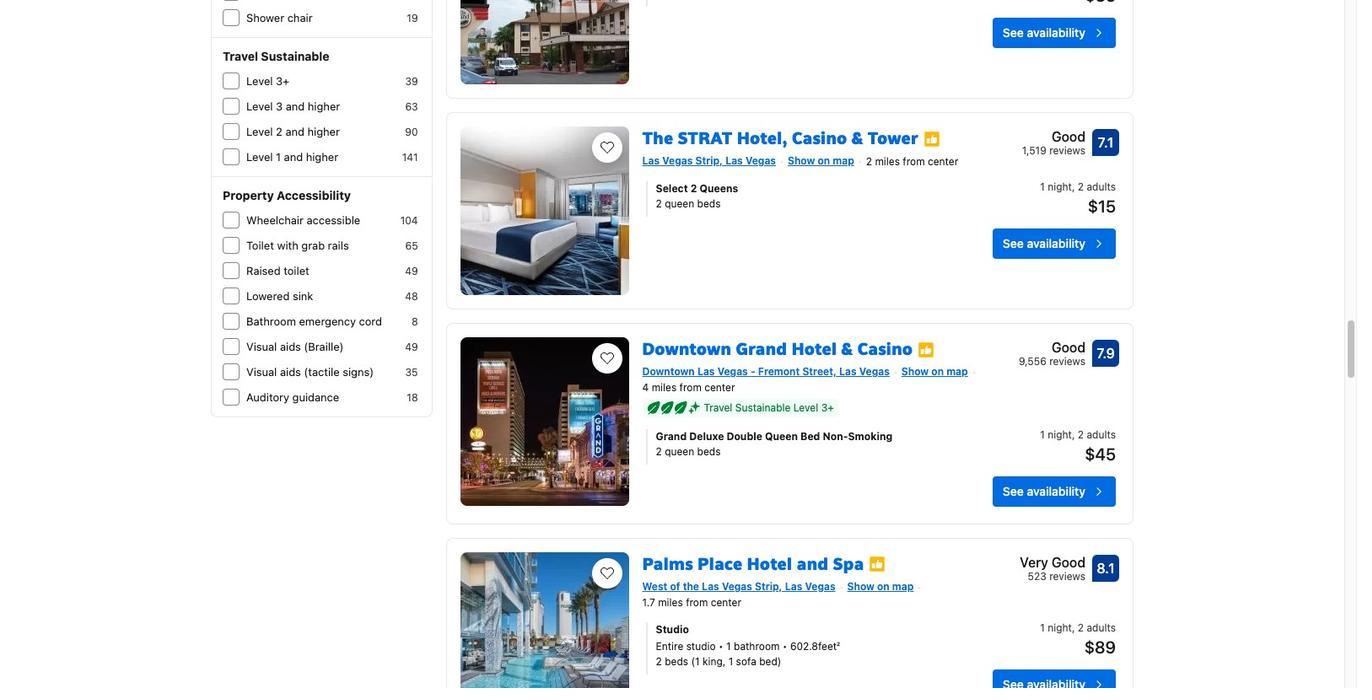 Task type: locate. For each thing, give the bounding box(es) containing it.
vegas
[[663, 154, 693, 167], [746, 154, 776, 167], [718, 365, 748, 378], [860, 365, 890, 378], [722, 580, 753, 593], [805, 580, 836, 593]]

1 see availability from the top
[[1003, 25, 1086, 39]]

0 vertical spatial night
[[1048, 180, 1072, 193]]

1 vertical spatial center
[[705, 381, 735, 394]]

miles right 4
[[652, 381, 677, 394]]

ellis island hotel casino & brewery image
[[460, 0, 629, 84]]

2 vertical spatial on
[[878, 580, 890, 593]]

1 vertical spatial miles
[[652, 381, 677, 394]]

0 vertical spatial aids
[[280, 340, 301, 354]]

downtown grand hotel & casino image
[[460, 337, 629, 506]]

0 vertical spatial beds
[[698, 197, 721, 210]]

1 down 523
[[1041, 622, 1045, 634]]

strip, down the palms place hotel and spa
[[755, 580, 783, 593]]

0 vertical spatial see availability
[[1003, 25, 1086, 39]]

2 vertical spatial center
[[711, 596, 742, 609]]

miles down tower
[[875, 155, 900, 168]]

tower
[[868, 127, 919, 149]]

beds inside studio entire studio • 1 bathroom • 602.8feet² 2 beds (1 king, 1 sofa bed)
[[665, 655, 689, 668]]

2 vertical spatial see availability link
[[993, 477, 1116, 507]]

, inside 1 night , 2 adults $45
[[1072, 428, 1075, 441]]

0 vertical spatial show
[[788, 154, 815, 167]]

0 vertical spatial adults
[[1087, 180, 1116, 193]]

night
[[1048, 180, 1072, 193], [1048, 428, 1072, 441], [1048, 622, 1072, 634]]

hotel for &
[[792, 338, 837, 360]]

palms place hotel and spa image
[[460, 553, 629, 689]]

1.7
[[643, 596, 656, 609]]

good element for downtown grand hotel & casino
[[1019, 337, 1086, 358]]

grand
[[736, 338, 787, 360], [656, 430, 687, 443]]

35
[[406, 366, 418, 379]]

strip,
[[696, 154, 723, 167], [755, 580, 783, 593]]

0 horizontal spatial casino
[[792, 127, 848, 149]]

reviews right 9,556
[[1050, 355, 1086, 368]]

bathroom emergency cord
[[246, 315, 382, 328]]

grand deluxe double queen bed non-smoking 2 queen beds
[[656, 430, 893, 458]]

downtown for downtown grand hotel & casino
[[643, 338, 732, 360]]

good inside good 1,519 reviews
[[1052, 129, 1086, 144]]

visual
[[246, 340, 277, 354], [246, 365, 277, 379]]

, down good 1,519 reviews
[[1072, 180, 1075, 193]]

beds inside select 2 queens 2 queen beds
[[698, 197, 721, 210]]

1 vertical spatial ,
[[1072, 428, 1075, 441]]

level left 3
[[246, 100, 273, 113]]

2 miles from center
[[866, 155, 959, 168]]

1 vertical spatial sustainable
[[736, 401, 791, 414]]

visual down bathroom
[[246, 340, 277, 354]]

0 vertical spatial see
[[1003, 25, 1024, 39]]

sustainable up double
[[736, 401, 791, 414]]

good left scored 7.9 element
[[1052, 340, 1086, 355]]

49 up 48
[[405, 265, 418, 278]]

1 horizontal spatial grand
[[736, 338, 787, 360]]

1 vertical spatial show
[[902, 365, 929, 378]]

smoking
[[849, 430, 893, 443]]

$45
[[1085, 445, 1116, 464]]

0 horizontal spatial 3+
[[276, 74, 290, 88]]

1 horizontal spatial casino
[[858, 338, 913, 360]]

3 reviews from the top
[[1050, 570, 1086, 583]]

1 vertical spatial visual
[[246, 365, 277, 379]]

night down 'very good 523 reviews' on the right
[[1048, 622, 1072, 634]]

1 horizontal spatial map
[[893, 580, 914, 593]]

visual for visual aids (tactile signs)
[[246, 365, 277, 379]]

from for downtown grand hotel & casino
[[680, 381, 702, 394]]

3 see availability from the top
[[1003, 484, 1086, 499]]

49 for visual aids (braille)
[[405, 341, 418, 354]]

1 vertical spatial on
[[932, 365, 944, 378]]

0 vertical spatial hotel
[[792, 338, 837, 360]]

level 1 and higher
[[246, 150, 338, 164]]

grand deluxe double queen bed non-smoking link
[[656, 429, 941, 445]]

travel up level 3+
[[223, 49, 258, 63]]

1 vertical spatial good element
[[1019, 337, 1086, 358]]

0 vertical spatial ,
[[1072, 180, 1075, 193]]

non-
[[823, 430, 849, 443]]

queen down deluxe
[[665, 445, 695, 458]]

2 adults from the top
[[1087, 428, 1116, 441]]

3+ up non-
[[822, 401, 834, 414]]

from down tower
[[903, 155, 925, 168]]

travel up deluxe
[[704, 401, 733, 414]]

0 vertical spatial 3+
[[276, 74, 290, 88]]

0 vertical spatial good element
[[1023, 126, 1086, 147]]

0 horizontal spatial strip,
[[696, 154, 723, 167]]

adults up the $15 at the right top
[[1087, 180, 1116, 193]]

&
[[852, 127, 864, 149], [842, 338, 853, 360]]

west of the las vegas strip, las vegas
[[643, 580, 836, 593]]

miles for the strat hotel, casino & tower
[[875, 155, 900, 168]]

aids for (braille)
[[280, 340, 301, 354]]

0 vertical spatial this property is part of our preferred partner program. it's committed to providing excellent service and good value. it'll pay us a higher commission if you make a booking. image
[[924, 130, 941, 147]]

1 49 from the top
[[405, 265, 418, 278]]

las
[[643, 154, 660, 167], [726, 154, 743, 167], [698, 365, 715, 378], [840, 365, 857, 378], [702, 580, 720, 593], [785, 580, 803, 593]]

2 vertical spatial show
[[848, 580, 875, 593]]

2 horizontal spatial map
[[947, 365, 969, 378]]

bed
[[801, 430, 821, 443]]

& up downtown las vegas - fremont street, las vegas
[[842, 338, 853, 360]]

2 vertical spatial this property is part of our preferred partner program. it's committed to providing excellent service and good value. it'll pay us a higher commission if you make a booking. image
[[870, 556, 886, 573]]

3 good from the top
[[1052, 555, 1086, 570]]

show for spa
[[848, 580, 875, 593]]

higher
[[308, 100, 340, 113], [308, 125, 340, 138], [306, 150, 338, 164]]

good right 523
[[1052, 555, 1086, 570]]

1 vertical spatial this property is part of our preferred partner program. it's committed to providing excellent service and good value. it'll pay us a higher commission if you make a booking. image
[[918, 341, 935, 358]]

0 vertical spatial higher
[[308, 100, 340, 113]]

night inside 1 night , 2 adults $45
[[1048, 428, 1072, 441]]

and
[[286, 100, 305, 113], [286, 125, 305, 138], [284, 150, 303, 164], [797, 553, 829, 575]]

2 vertical spatial beds
[[665, 655, 689, 668]]

2 , from the top
[[1072, 428, 1075, 441]]

0 vertical spatial visual
[[246, 340, 277, 354]]

1 vertical spatial show on map
[[902, 365, 969, 378]]

studio
[[687, 640, 716, 653]]

1 , from the top
[[1072, 180, 1075, 193]]

night down good 1,519 reviews
[[1048, 180, 1072, 193]]

1 downtown from the top
[[643, 338, 732, 360]]

beds down queens
[[698, 197, 721, 210]]

, down good 9,556 reviews
[[1072, 428, 1075, 441]]

1 vertical spatial aids
[[280, 365, 301, 379]]

1 night from the top
[[1048, 180, 1072, 193]]

availability
[[1027, 25, 1086, 39], [1027, 236, 1086, 250], [1027, 484, 1086, 499]]

0 horizontal spatial grand
[[656, 430, 687, 443]]

2 night from the top
[[1048, 428, 1072, 441]]

3 availability from the top
[[1027, 484, 1086, 499]]

map for casino
[[947, 365, 969, 378]]

1 vertical spatial beds
[[698, 445, 721, 458]]

0 vertical spatial on
[[818, 154, 830, 167]]

good right "1,519"
[[1052, 129, 1086, 144]]

0 horizontal spatial on
[[818, 154, 830, 167]]

casino inside "downtown grand hotel & casino" link
[[858, 338, 913, 360]]

• down studio link
[[783, 640, 788, 653]]

1 vertical spatial night
[[1048, 428, 1072, 441]]

1 night , 2 adults $15
[[1041, 180, 1116, 216]]

reviews inside good 9,556 reviews
[[1050, 355, 1086, 368]]

queen down select
[[665, 197, 695, 210]]

, for palms place hotel and spa
[[1072, 622, 1075, 634]]

adults inside 1 night , 2 adults $45
[[1087, 428, 1116, 441]]

0 vertical spatial miles
[[875, 155, 900, 168]]

1 vertical spatial see
[[1003, 236, 1024, 250]]

2 vertical spatial see availability
[[1003, 484, 1086, 499]]

from
[[903, 155, 925, 168], [680, 381, 702, 394], [686, 596, 708, 609]]

hotel for and
[[747, 553, 793, 575]]

this property is part of our preferred partner program. it's committed to providing excellent service and good value. it'll pay us a higher commission if you make a booking. image
[[924, 130, 941, 147], [918, 341, 935, 358], [870, 556, 886, 573]]

adults for downtown grand hotel & casino
[[1087, 428, 1116, 441]]

3+ up 3
[[276, 74, 290, 88]]

0 vertical spatial reviews
[[1050, 144, 1086, 157]]

higher up level 2 and higher
[[308, 100, 340, 113]]

level
[[246, 74, 273, 88], [246, 100, 273, 113], [246, 125, 273, 138], [246, 150, 273, 164], [794, 401, 819, 414]]

night for the strat hotel, casino & tower
[[1048, 180, 1072, 193]]

1 vertical spatial 49
[[405, 341, 418, 354]]

downtown
[[643, 338, 732, 360], [643, 365, 695, 378]]

1 vertical spatial map
[[947, 365, 969, 378]]

0 vertical spatial casino
[[792, 127, 848, 149]]

3 , from the top
[[1072, 622, 1075, 634]]

auditory
[[246, 391, 289, 404]]

adults inside 1 night , 2 adults $89
[[1087, 622, 1116, 634]]

1 vertical spatial hotel
[[747, 553, 793, 575]]

2 vertical spatial higher
[[306, 150, 338, 164]]

travel for travel sustainable level 3+
[[704, 401, 733, 414]]

queen inside grand deluxe double queen bed non-smoking 2 queen beds
[[665, 445, 695, 458]]

hotel,
[[737, 127, 788, 149]]

and for 3
[[286, 100, 305, 113]]

las up studio link
[[785, 580, 803, 593]]

cord
[[359, 315, 382, 328]]

guidance
[[292, 391, 339, 404]]

show for &
[[788, 154, 815, 167]]

2 reviews from the top
[[1050, 355, 1086, 368]]

2 vertical spatial ,
[[1072, 622, 1075, 634]]

on
[[818, 154, 830, 167], [932, 365, 944, 378], [878, 580, 890, 593]]

1 horizontal spatial travel
[[704, 401, 733, 414]]

2 vertical spatial good
[[1052, 555, 1086, 570]]

3 night from the top
[[1048, 622, 1072, 634]]

2 inside grand deluxe double queen bed non-smoking 2 queen beds
[[656, 445, 662, 458]]

beds for palms
[[665, 655, 689, 668]]

las up 4 miles from center
[[698, 365, 715, 378]]

vegas left the -
[[718, 365, 748, 378]]

hotel up "street,"
[[792, 338, 837, 360]]

1
[[276, 150, 281, 164], [1041, 180, 1045, 193], [1041, 428, 1045, 441], [1041, 622, 1045, 634], [727, 640, 731, 653], [729, 655, 734, 668]]

1 vertical spatial this property is part of our preferred partner program. it's committed to providing excellent service and good value. it'll pay us a higher commission if you make a booking. image
[[918, 341, 935, 358]]

1 see availability link from the top
[[993, 17, 1116, 48]]

higher down level 2 and higher
[[306, 150, 338, 164]]

49 up 35
[[405, 341, 418, 354]]

0 horizontal spatial show
[[788, 154, 815, 167]]

aids up the auditory guidance
[[280, 365, 301, 379]]

2 vertical spatial see
[[1003, 484, 1024, 499]]

grand left deluxe
[[656, 430, 687, 443]]

adults up "$89"
[[1087, 622, 1116, 634]]

this property is part of our preferred partner program. it's committed to providing excellent service and good value. it'll pay us a higher commission if you make a booking. image for casino
[[918, 341, 935, 358]]

2 availability from the top
[[1027, 236, 1086, 250]]

1 reviews from the top
[[1050, 144, 1086, 157]]

1 vertical spatial grand
[[656, 430, 687, 443]]

1 horizontal spatial on
[[878, 580, 890, 593]]

2 vertical spatial from
[[686, 596, 708, 609]]

2 vertical spatial availability
[[1027, 484, 1086, 499]]

beds down 'entire'
[[665, 655, 689, 668]]

this property is part of our preferred partner program. it's committed to providing excellent service and good value. it'll pay us a higher commission if you make a booking. image
[[924, 130, 941, 147], [918, 341, 935, 358], [870, 556, 886, 573]]

1 vertical spatial higher
[[308, 125, 340, 138]]

reviews right "1,519"
[[1050, 144, 1086, 157]]

beds inside grand deluxe double queen bed non-smoking 2 queen beds
[[698, 445, 721, 458]]

2 vertical spatial show on map
[[848, 580, 914, 593]]

level up level 1 and higher
[[246, 125, 273, 138]]

2 see availability link from the top
[[993, 228, 1116, 259]]

3 adults from the top
[[1087, 622, 1116, 634]]

sustainable for travel sustainable
[[261, 49, 330, 63]]

0 vertical spatial queen
[[665, 197, 695, 210]]

night down good 9,556 reviews
[[1048, 428, 1072, 441]]

63
[[405, 100, 418, 113]]

see availability link for downtown grand hotel & casino
[[993, 477, 1116, 507]]

1 night , 2 adults $45
[[1041, 428, 1116, 464]]

2 49 from the top
[[405, 341, 418, 354]]

toilet with grab rails
[[246, 239, 349, 252]]

night inside 1 night , 2 adults $89
[[1048, 622, 1072, 634]]

downtown for downtown las vegas - fremont street, las vegas
[[643, 365, 695, 378]]

aids down bathroom
[[280, 340, 301, 354]]

1 horizontal spatial show
[[848, 580, 875, 593]]

reviews right 523
[[1050, 570, 1086, 583]]

and left spa
[[797, 553, 829, 575]]

visual aids (tactile signs)
[[246, 365, 374, 379]]

visual up auditory
[[246, 365, 277, 379]]

and down level 3 and higher
[[286, 125, 305, 138]]

wheelchair accessible
[[246, 214, 361, 227]]

2 inside studio entire studio • 1 bathroom • 602.8feet² 2 beds (1 king, 1 sofa bed)
[[656, 655, 662, 668]]

1 vertical spatial adults
[[1087, 428, 1116, 441]]

2 inside 1 night , 2 adults $45
[[1078, 428, 1084, 441]]

good
[[1052, 129, 1086, 144], [1052, 340, 1086, 355], [1052, 555, 1086, 570]]

reviews inside good 1,519 reviews
[[1050, 144, 1086, 157]]

vegas down hotel,
[[746, 154, 776, 167]]

1 aids from the top
[[280, 340, 301, 354]]

adults for palms place hotel and spa
[[1087, 622, 1116, 634]]

1 availability from the top
[[1027, 25, 1086, 39]]

1 vertical spatial see availability
[[1003, 236, 1086, 250]]

the strat hotel, casino & tower image
[[460, 126, 629, 295]]

1 down "1,519"
[[1041, 180, 1045, 193]]

queen inside select 2 queens 2 queen beds
[[665, 197, 695, 210]]

from down the
[[686, 596, 708, 609]]

• up king, in the right of the page
[[719, 640, 724, 653]]

, inside 1 night , 2 adults $15
[[1072, 180, 1075, 193]]

0 horizontal spatial travel
[[223, 49, 258, 63]]

1 vertical spatial availability
[[1027, 236, 1086, 250]]

49
[[405, 265, 418, 278], [405, 341, 418, 354]]

1 down 9,556
[[1041, 428, 1045, 441]]

3 see from the top
[[1003, 484, 1024, 499]]

beds
[[698, 197, 721, 210], [698, 445, 721, 458], [665, 655, 689, 668]]

2 vertical spatial this property is part of our preferred partner program. it's committed to providing excellent service and good value. it'll pay us a higher commission if you make a booking. image
[[870, 556, 886, 573]]

reviews for downtown grand hotel & casino
[[1050, 355, 1086, 368]]

, for downtown grand hotel & casino
[[1072, 428, 1075, 441]]

1 good from the top
[[1052, 129, 1086, 144]]

higher for level 1 and higher
[[306, 150, 338, 164]]

1 vertical spatial casino
[[858, 338, 913, 360]]

from right 4
[[680, 381, 702, 394]]

2 good from the top
[[1052, 340, 1086, 355]]

0 vertical spatial 49
[[405, 265, 418, 278]]

1 queen from the top
[[665, 197, 695, 210]]

2 inside 1 night , 2 adults $15
[[1078, 180, 1084, 193]]

toilet
[[284, 264, 309, 278]]

3
[[276, 100, 283, 113]]

0 vertical spatial downtown
[[643, 338, 732, 360]]

travel sustainable
[[223, 49, 330, 63]]

and right 3
[[286, 100, 305, 113]]

2 aids from the top
[[280, 365, 301, 379]]

1 vertical spatial queen
[[665, 445, 695, 458]]

0 vertical spatial good
[[1052, 129, 1086, 144]]

0 vertical spatial map
[[833, 154, 855, 167]]

travel
[[223, 49, 258, 63], [704, 401, 733, 414]]

2 see from the top
[[1003, 236, 1024, 250]]

0 vertical spatial strip,
[[696, 154, 723, 167]]

higher down level 3 and higher
[[308, 125, 340, 138]]

king,
[[703, 655, 726, 668]]

0 vertical spatial show on map
[[788, 154, 855, 167]]

2 horizontal spatial on
[[932, 365, 944, 378]]

studio link
[[656, 622, 941, 638]]

0 vertical spatial see availability link
[[993, 17, 1116, 48]]

2 horizontal spatial show
[[902, 365, 929, 378]]

entire
[[656, 640, 684, 653]]

0 horizontal spatial map
[[833, 154, 855, 167]]

night for downtown grand hotel & casino
[[1048, 428, 1072, 441]]

good element left 7.1
[[1023, 126, 1086, 147]]

beds down deluxe
[[698, 445, 721, 458]]

2 vertical spatial map
[[893, 580, 914, 593]]

adults
[[1087, 180, 1116, 193], [1087, 428, 1116, 441], [1087, 622, 1116, 634]]

sustainable up level 3+
[[261, 49, 330, 63]]

level up property
[[246, 150, 273, 164]]

1 vertical spatial reviews
[[1050, 355, 1086, 368]]

good 1,519 reviews
[[1023, 129, 1086, 157]]

1 horizontal spatial sustainable
[[736, 401, 791, 414]]

2 vertical spatial adults
[[1087, 622, 1116, 634]]

and for 1
[[284, 150, 303, 164]]

vegas right "street,"
[[860, 365, 890, 378]]

from for the strat hotel, casino & tower
[[903, 155, 925, 168]]

grand up downtown las vegas - fremont street, las vegas
[[736, 338, 787, 360]]

adults up $45
[[1087, 428, 1116, 441]]

and down level 2 and higher
[[284, 150, 303, 164]]

3 see availability link from the top
[[993, 477, 1116, 507]]

2 visual from the top
[[246, 365, 277, 379]]

, down 'very good 523 reviews' on the right
[[1072, 622, 1075, 634]]

night inside 1 night , 2 adults $15
[[1048, 180, 1072, 193]]

level down travel sustainable
[[246, 74, 273, 88]]

wheelchair
[[246, 214, 304, 227]]

sofa
[[736, 655, 757, 668]]

0 vertical spatial availability
[[1027, 25, 1086, 39]]

, inside 1 night , 2 adults $89
[[1072, 622, 1075, 634]]

2 vertical spatial reviews
[[1050, 570, 1086, 583]]

level for level 3+
[[246, 74, 273, 88]]

scored 7.1 element
[[1093, 129, 1120, 156]]

141
[[402, 151, 418, 164]]

good element left the 7.9
[[1019, 337, 1086, 358]]

1 vertical spatial travel
[[704, 401, 733, 414]]

•
[[719, 640, 724, 653], [783, 640, 788, 653]]

good element
[[1023, 126, 1086, 147], [1019, 337, 1086, 358]]

0 vertical spatial travel
[[223, 49, 258, 63]]

map
[[833, 154, 855, 167], [947, 365, 969, 378], [893, 580, 914, 593]]

hotel up west of the las vegas strip, las vegas
[[747, 553, 793, 575]]

this property is part of our preferred partner program. it's committed to providing excellent service and good value. it'll pay us a higher commission if you make a booking. image for downtown grand hotel & casino
[[918, 341, 935, 358]]

1 vertical spatial see availability link
[[993, 228, 1116, 259]]

1 vertical spatial good
[[1052, 340, 1086, 355]]

1 • from the left
[[719, 640, 724, 653]]

1 horizontal spatial •
[[783, 640, 788, 653]]

1 visual from the top
[[246, 340, 277, 354]]

lowered
[[246, 289, 290, 303]]

2 downtown from the top
[[643, 365, 695, 378]]

good inside good 9,556 reviews
[[1052, 340, 1086, 355]]

adults inside 1 night , 2 adults $15
[[1087, 180, 1116, 193]]

& left tower
[[852, 127, 864, 149]]

1 horizontal spatial 3+
[[822, 401, 834, 414]]

strip, down the strat
[[696, 154, 723, 167]]

miles down of
[[658, 596, 683, 609]]

2 see availability from the top
[[1003, 236, 1086, 250]]

2 queen from the top
[[665, 445, 695, 458]]

center for palms place hotel and spa
[[711, 596, 742, 609]]

0 vertical spatial this property is part of our preferred partner program. it's committed to providing excellent service and good value. it'll pay us a higher commission if you make a booking. image
[[924, 130, 941, 147]]

the strat hotel, casino & tower
[[643, 127, 919, 149]]

2 • from the left
[[783, 640, 788, 653]]

aids
[[280, 340, 301, 354], [280, 365, 301, 379]]

1 adults from the top
[[1087, 180, 1116, 193]]

1 vertical spatial from
[[680, 381, 702, 394]]

visual for visual aids (braille)
[[246, 340, 277, 354]]

toilet
[[246, 239, 274, 252]]

show on map
[[788, 154, 855, 167], [902, 365, 969, 378], [848, 580, 914, 593]]

place
[[698, 553, 743, 575]]



Task type: describe. For each thing, give the bounding box(es) containing it.
see for the strat hotel, casino & tower
[[1003, 236, 1024, 250]]

1 night , 2 adults $89
[[1041, 622, 1116, 657]]

las down the
[[643, 154, 660, 167]]

1 left sofa
[[729, 655, 734, 668]]

show for casino
[[902, 365, 929, 378]]

48
[[405, 290, 418, 303]]

reviews for the strat hotel, casino & tower
[[1050, 144, 1086, 157]]

downtown grand hotel & casino
[[643, 338, 913, 360]]

spa
[[833, 553, 864, 575]]

show on map for &
[[788, 154, 855, 167]]

accessibility
[[277, 188, 351, 203]]

see for downtown grand hotel & casino
[[1003, 484, 1024, 499]]

602.8feet²
[[791, 640, 841, 653]]

availability for the strat hotel, casino & tower
[[1027, 236, 1086, 250]]

1 inside 1 night , 2 adults $45
[[1041, 428, 1045, 441]]

fremont
[[759, 365, 800, 378]]

1 inside 1 night , 2 adults $89
[[1041, 622, 1045, 634]]

1 vertical spatial 3+
[[822, 401, 834, 414]]

level 3+
[[246, 74, 290, 88]]

on for spa
[[878, 580, 890, 593]]

see availability for downtown grand hotel & casino
[[1003, 484, 1086, 499]]

0 vertical spatial &
[[852, 127, 864, 149]]

4
[[643, 381, 649, 394]]

las right the
[[702, 580, 720, 593]]

level up bed
[[794, 401, 819, 414]]

vegas down spa
[[805, 580, 836, 593]]

grand inside grand deluxe double queen bed non-smoking 2 queen beds
[[656, 430, 687, 443]]

deluxe
[[690, 430, 724, 443]]

$89
[[1085, 638, 1116, 657]]

miles for palms place hotel and spa
[[658, 596, 683, 609]]

visual aids (braille)
[[246, 340, 344, 354]]

(braille)
[[304, 340, 344, 354]]

65
[[405, 240, 418, 252]]

scored 8.1 element
[[1093, 555, 1120, 582]]

good element for the strat hotel, casino & tower
[[1023, 126, 1086, 147]]

availability for downtown grand hotel & casino
[[1027, 484, 1086, 499]]

sink
[[293, 289, 313, 303]]

level for level 2 and higher
[[246, 125, 273, 138]]

very
[[1020, 555, 1049, 570]]

1 right studio
[[727, 640, 731, 653]]

west
[[643, 580, 668, 593]]

downtown las vegas - fremont street, las vegas
[[643, 365, 890, 378]]

39
[[405, 75, 418, 88]]

the strat hotel, casino & tower link
[[643, 121, 919, 149]]

1 see from the top
[[1003, 25, 1024, 39]]

of
[[670, 580, 681, 593]]

higher for level 2 and higher
[[308, 125, 340, 138]]

higher for level 3 and higher
[[308, 100, 340, 113]]

523
[[1028, 570, 1047, 583]]

good inside 'very good 523 reviews'
[[1052, 555, 1086, 570]]

vegas down the palms place hotel and spa
[[722, 580, 753, 593]]

map for &
[[833, 154, 855, 167]]

90
[[405, 126, 418, 138]]

8.1
[[1097, 561, 1115, 576]]

level for level 3 and higher
[[246, 100, 273, 113]]

good for the strat hotel, casino & tower
[[1052, 129, 1086, 144]]

1 down level 2 and higher
[[276, 150, 281, 164]]

from for palms place hotel and spa
[[686, 596, 708, 609]]

adults for the strat hotel, casino & tower
[[1087, 180, 1116, 193]]

studio entire studio • 1 bathroom • 602.8feet² 2 beds (1 king, 1 sofa bed)
[[656, 623, 841, 668]]

signs)
[[343, 365, 374, 379]]

chair
[[287, 11, 313, 24]]

bathroom
[[734, 640, 780, 653]]

lowered sink
[[246, 289, 313, 303]]

and for 2
[[286, 125, 305, 138]]

this property is part of our preferred partner program. it's committed to providing excellent service and good value. it'll pay us a higher commission if you make a booking. image for spa
[[870, 556, 886, 573]]

queens
[[700, 182, 739, 195]]

property accessibility
[[223, 188, 351, 203]]

aids for (tactile
[[280, 365, 301, 379]]

palms
[[643, 553, 693, 575]]

7.1
[[1098, 135, 1114, 150]]

las vegas strip, las vegas
[[643, 154, 776, 167]]

on for &
[[818, 154, 830, 167]]

queen
[[765, 430, 798, 443]]

very good element
[[1020, 553, 1086, 573]]

shower chair
[[246, 11, 313, 24]]

4 miles from center
[[643, 381, 735, 394]]

select
[[656, 182, 688, 195]]

strat
[[678, 127, 733, 149]]

select 2 queens 2 queen beds
[[656, 182, 739, 210]]

good 9,556 reviews
[[1019, 340, 1086, 368]]

sustainable for travel sustainable level 3+
[[736, 401, 791, 414]]

emergency
[[299, 315, 356, 328]]

the
[[683, 580, 700, 593]]

1.7 miles from center
[[643, 596, 742, 609]]

vegas up select
[[663, 154, 693, 167]]

this property is part of our preferred partner program. it's committed to providing excellent service and good value. it'll pay us a higher commission if you make a booking. image for palms place hotel and spa
[[870, 556, 886, 573]]

travel for travel sustainable
[[223, 49, 258, 63]]

good for downtown grand hotel & casino
[[1052, 340, 1086, 355]]

reviews inside 'very good 523 reviews'
[[1050, 570, 1086, 583]]

$15
[[1088, 196, 1116, 216]]

49 for raised toilet
[[405, 265, 418, 278]]

center for downtown grand hotel & casino
[[705, 381, 735, 394]]

see availability for the strat hotel, casino & tower
[[1003, 236, 1086, 250]]

7.9
[[1097, 346, 1115, 361]]

8
[[412, 316, 418, 328]]

with
[[277, 239, 299, 252]]

bathroom
[[246, 315, 296, 328]]

shower
[[246, 11, 284, 24]]

downtown grand hotel & casino link
[[643, 332, 913, 360]]

grab
[[302, 239, 325, 252]]

the
[[643, 127, 674, 149]]

2 inside 1 night , 2 adults $89
[[1078, 622, 1084, 634]]

casino inside the strat hotel, casino & tower link
[[792, 127, 848, 149]]

104
[[401, 214, 418, 227]]

on for casino
[[932, 365, 944, 378]]

1 vertical spatial &
[[842, 338, 853, 360]]

(1
[[691, 655, 700, 668]]

accessible
[[307, 214, 361, 227]]

show on map for casino
[[902, 365, 969, 378]]

, for the strat hotel, casino & tower
[[1072, 180, 1075, 193]]

street,
[[803, 365, 837, 378]]

rails
[[328, 239, 349, 252]]

select 2 queens link
[[656, 181, 941, 196]]

center for the strat hotel, casino & tower
[[928, 155, 959, 168]]

las up queens
[[726, 154, 743, 167]]

studio
[[656, 623, 689, 636]]

scored 7.9 element
[[1093, 340, 1120, 367]]

las right "street,"
[[840, 365, 857, 378]]

map for spa
[[893, 580, 914, 593]]

palms place hotel and spa link
[[643, 547, 864, 575]]

raised toilet
[[246, 264, 309, 278]]

18
[[407, 392, 418, 404]]

bed)
[[760, 655, 782, 668]]

1 horizontal spatial strip,
[[755, 580, 783, 593]]

see availability link for the strat hotel, casino & tower
[[993, 228, 1116, 259]]

(tactile
[[304, 365, 340, 379]]

very good 523 reviews
[[1020, 555, 1086, 583]]

auditory guidance
[[246, 391, 339, 404]]

double
[[727, 430, 763, 443]]

show on map for spa
[[848, 580, 914, 593]]

palms place hotel and spa
[[643, 553, 864, 575]]

-
[[751, 365, 756, 378]]

miles for downtown grand hotel & casino
[[652, 381, 677, 394]]

9,556
[[1019, 355, 1047, 368]]

level 2 and higher
[[246, 125, 340, 138]]

level 3 and higher
[[246, 100, 340, 113]]

night for palms place hotel and spa
[[1048, 622, 1072, 634]]

level for level 1 and higher
[[246, 150, 273, 164]]

property
[[223, 188, 274, 203]]

1 inside 1 night , 2 adults $15
[[1041, 180, 1045, 193]]

beds for downtown
[[698, 445, 721, 458]]

raised
[[246, 264, 281, 278]]



Task type: vqa. For each thing, say whether or not it's contained in the screenshot.
departing within the How long is the flight from New York to San Juan? The shortest flight to San Juan from New York takes 3h 44m (based on flights departing in the next 60 days).
no



